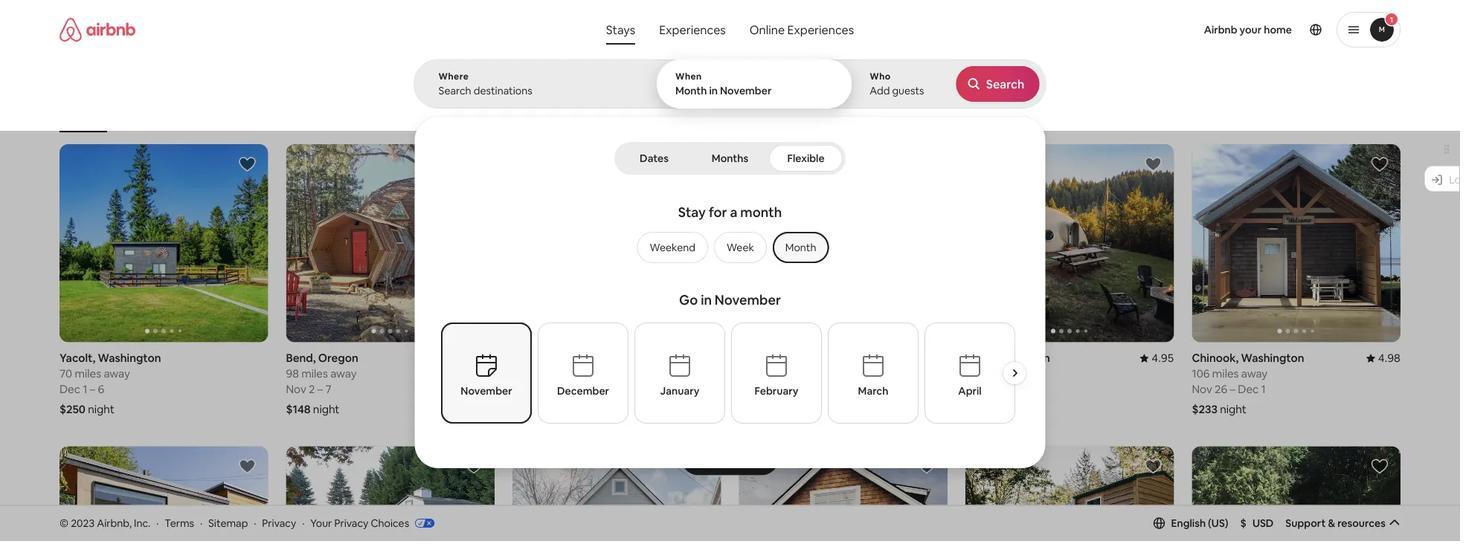 Task type: locate. For each thing, give the bounding box(es) containing it.
away for 7
[[331, 367, 357, 381]]

nov for 68
[[966, 382, 986, 397]]

night inside the rhododendron, oregon 56 miles away nov 11 – 16 $117 night
[[538, 403, 564, 417]]

march
[[858, 385, 889, 398]]

4.95 left chinook,
[[1152, 351, 1175, 366]]

away for 10
[[1010, 367, 1037, 381]]

– right 26
[[1230, 382, 1236, 397]]

eugene, oregon 68 miles away nov 5 – 10 night
[[966, 351, 1051, 417]]

· left your
[[302, 517, 305, 530]]

april button
[[925, 323, 1016, 424]]

february button
[[732, 323, 822, 424]]

2 add to wishlist: portland, oregon image from the left
[[692, 458, 710, 476]]

night down 10
[[992, 403, 1019, 417]]

away up 10
[[1010, 367, 1037, 381]]

add to wishlist: eugene, oregon image
[[1145, 156, 1163, 173]]

nov down 56
[[513, 382, 533, 397]]

miles up 11
[[528, 367, 554, 381]]

away inside bend, oregon 98 miles away nov 2 – 7 $148 night
[[331, 367, 357, 381]]

oregon up the "7"
[[318, 351, 358, 366]]

experiences button
[[648, 15, 738, 45]]

yacolt,
[[60, 351, 96, 366]]

privacy left your
[[262, 517, 296, 530]]

oregon up the 20
[[790, 351, 830, 366]]

– inside the rhododendron, oregon 56 miles away nov 11 – 16 $117 night
[[547, 382, 553, 397]]

oregon up 10
[[1010, 351, 1051, 366]]

– left the "7"
[[318, 382, 323, 397]]

dec down 70 on the left
[[60, 382, 80, 397]]

add to wishlist: rhododendron, oregon image
[[692, 156, 710, 173]]

stay
[[678, 204, 706, 221]]

4 night from the left
[[992, 403, 1019, 417]]

1 horizontal spatial privacy
[[334, 517, 369, 530]]

when
[[676, 71, 702, 82]]

10
[[1005, 382, 1017, 397]]

0 horizontal spatial dec
[[60, 382, 80, 397]]

oregon
[[318, 351, 358, 366], [597, 351, 637, 366], [790, 351, 830, 366], [1010, 351, 1051, 366]]

night down the "7"
[[313, 403, 340, 417]]

4.95 left the rhododendron, in the left bottom of the page
[[472, 351, 495, 366]]

1 oregon from the left
[[318, 351, 358, 366]]

add to wishlist: portland, oregon image up terms · sitemap · privacy ·
[[239, 458, 256, 476]]

month inside group
[[786, 241, 817, 255]]

1 – from the left
[[90, 382, 95, 397]]

1 horizontal spatial 1
[[1262, 382, 1266, 397]]

night for 16
[[538, 403, 564, 417]]

3 miles from the left
[[528, 367, 554, 381]]

where
[[439, 71, 469, 82]]

3 oregon from the left
[[790, 351, 830, 366]]

6 miles from the left
[[1213, 367, 1239, 381]]

november inside button
[[461, 385, 512, 398]]

– for 10
[[997, 382, 1003, 397]]

treehouses
[[686, 110, 734, 122]]

1 horizontal spatial 4.95
[[1152, 351, 1175, 366]]

0 horizontal spatial privacy
[[262, 517, 296, 530]]

2 4.95 from the left
[[1152, 351, 1175, 366]]

26
[[1215, 382, 1228, 397]]

night down 26
[[1221, 403, 1247, 417]]

omg!
[[542, 110, 566, 122]]

4.95 out of 5 average rating image
[[460, 351, 495, 366], [1140, 351, 1175, 366]]

away right 106
[[1242, 367, 1268, 381]]

50
[[739, 367, 752, 381]]

– right 15
[[775, 382, 781, 397]]

away for dec
[[1242, 367, 1268, 381]]

historical
[[758, 110, 798, 121]]

night inside eugene, oregon 68 miles away nov 5 – 10 night
[[992, 403, 1019, 417]]

1 vertical spatial month
[[786, 241, 817, 255]]

bend,
[[286, 351, 316, 366]]

usd
[[1253, 517, 1274, 530]]

dates button
[[618, 145, 691, 172]]

0 vertical spatial november
[[720, 84, 772, 97]]

3 · from the left
[[254, 517, 256, 530]]

$117
[[513, 403, 535, 417]]

6 – from the left
[[1230, 382, 1236, 397]]

– right 11
[[547, 382, 553, 397]]

4 away from the left
[[784, 367, 810, 381]]

oregon for 56 miles away
[[597, 351, 637, 366]]

november up "historical"
[[720, 84, 772, 97]]

privacy
[[262, 517, 296, 530], [334, 517, 369, 530]]

nov inside the portland, oregon 50 miles away nov 15 – 20
[[739, 382, 760, 397]]

– inside chinook, washington 106 miles away nov 26 – dec 1 $233 night
[[1230, 382, 1236, 397]]

· right inc.
[[156, 517, 159, 530]]

away inside eugene, oregon 68 miles away nov 5 – 10 night
[[1010, 367, 1037, 381]]

6 away from the left
[[1242, 367, 1268, 381]]

add to wishlist: portland, oregon image left map
[[692, 458, 710, 476]]

98
[[286, 367, 299, 381]]

english (us) button
[[1154, 517, 1229, 530]]

miles for 11
[[528, 367, 554, 381]]

washington inside chinook, washington 106 miles away nov 26 – dec 1 $233 night
[[1242, 351, 1305, 366]]

terms
[[165, 517, 194, 530]]

5 away from the left
[[1010, 367, 1037, 381]]

miles
[[75, 367, 101, 381], [302, 367, 328, 381], [528, 367, 554, 381], [755, 367, 781, 381], [981, 367, 1008, 381], [1213, 367, 1239, 381]]

in up treehouses
[[710, 84, 718, 97]]

show
[[696, 451, 723, 465]]

who
[[870, 71, 891, 82]]

4 miles from the left
[[755, 367, 781, 381]]

3 night from the left
[[538, 403, 564, 417]]

month down the when
[[676, 84, 707, 97]]

4 oregon from the left
[[1010, 351, 1051, 366]]

bend, oregon 98 miles away nov 2 – 7 $148 night
[[286, 351, 358, 417]]

– left 6
[[90, 382, 95, 397]]

– right the 5
[[997, 382, 1003, 397]]

1 horizontal spatial month
[[786, 241, 817, 255]]

miles inside the rhododendron, oregon 56 miles away nov 11 – 16 $117 night
[[528, 367, 554, 381]]

night down 16
[[538, 403, 564, 417]]

week
[[727, 241, 754, 255]]

tab list inside "stays" tab panel
[[618, 142, 843, 175]]

cabins
[[475, 110, 503, 122]]

2 miles from the left
[[302, 367, 328, 381]]

2 oregon from the left
[[597, 351, 637, 366]]

miles for 2
[[302, 367, 328, 381]]

2 washington from the left
[[1242, 351, 1305, 366]]

group
[[60, 74, 1146, 132], [60, 144, 268, 343], [286, 144, 495, 343], [513, 144, 721, 343], [739, 144, 948, 343], [966, 144, 1175, 343], [1193, 144, 1401, 343], [631, 232, 829, 263], [60, 447, 268, 542], [286, 447, 495, 542], [513, 447, 721, 542], [739, 447, 948, 542], [966, 447, 1175, 542], [1193, 447, 1401, 542]]

4.95 out of 5 average rating image for bend, oregon 98 miles away nov 2 – 7 $148 night
[[460, 351, 495, 366]]

1 washington from the left
[[98, 351, 161, 366]]

washington inside yacolt, washington 70 miles away dec 1 – 6 $250 night
[[98, 351, 161, 366]]

miles for 1
[[75, 367, 101, 381]]

1 horizontal spatial washington
[[1242, 351, 1305, 366]]

0 horizontal spatial 4.95
[[472, 351, 495, 366]]

group inside stay for a month group
[[631, 232, 829, 263]]

experiences up the when
[[659, 22, 726, 37]]

rhododendron,
[[513, 351, 595, 366]]

3 nov from the left
[[739, 382, 760, 397]]

1 · from the left
[[156, 517, 159, 530]]

1 horizontal spatial add to wishlist: portland, oregon image
[[692, 458, 710, 476]]

beachfront
[[852, 110, 899, 122]]

1 privacy from the left
[[262, 517, 296, 530]]

0 horizontal spatial experiences
[[659, 22, 726, 37]]

1 nov from the left
[[286, 382, 306, 397]]

miles up 15
[[755, 367, 781, 381]]

away for 16
[[557, 367, 583, 381]]

1 add to wishlist: portland, oregon image from the left
[[239, 458, 256, 476]]

nov inside the rhododendron, oregon 56 miles away nov 11 – 16 $117 night
[[513, 382, 533, 397]]

privacy link
[[262, 517, 296, 530]]

airbnb your home
[[1205, 23, 1293, 36]]

nov left the 5
[[966, 382, 986, 397]]

· right terms link
[[200, 517, 203, 530]]

5 nov from the left
[[1193, 382, 1213, 397]]

1 vertical spatial in
[[701, 292, 712, 309]]

add to wishlist: vancouver, washington image
[[465, 458, 483, 476]]

4 nov from the left
[[966, 382, 986, 397]]

oregon inside bend, oregon 98 miles away nov 2 – 7 $148 night
[[318, 351, 358, 366]]

dec inside yacolt, washington 70 miles away dec 1 – 6 $250 night
[[60, 382, 80, 397]]

0 vertical spatial month
[[676, 84, 707, 97]]

4 · from the left
[[302, 517, 305, 530]]

oregon inside eugene, oregon 68 miles away nov 5 – 10 night
[[1010, 351, 1051, 366]]

privacy right your
[[334, 517, 369, 530]]

away inside yacolt, washington 70 miles away dec 1 – 6 $250 night
[[104, 367, 130, 381]]

add to wishlist: portland, oregon image
[[239, 458, 256, 476], [692, 458, 710, 476]]

1 4.95 out of 5 average rating image from the left
[[460, 351, 495, 366]]

2 vertical spatial november
[[461, 385, 512, 398]]

3 – from the left
[[547, 382, 553, 397]]

choices
[[371, 517, 409, 530]]

miles up 26
[[1213, 367, 1239, 381]]

portland,
[[739, 351, 787, 366]]

0 vertical spatial in
[[710, 84, 718, 97]]

tab list containing dates
[[618, 142, 843, 175]]

away up 6
[[104, 367, 130, 381]]

2 nov from the left
[[513, 382, 533, 397]]

2 dec from the left
[[1239, 382, 1259, 397]]

0 horizontal spatial month
[[676, 84, 707, 97]]

group containing weekend
[[631, 232, 829, 263]]

oregon inside the rhododendron, oregon 56 miles away nov 11 – 16 $117 night
[[597, 351, 637, 366]]

miles inside chinook, washington 106 miles away nov 26 – dec 1 $233 night
[[1213, 367, 1239, 381]]

november down week
[[715, 292, 781, 309]]

– for 20
[[775, 382, 781, 397]]

nov inside chinook, washington 106 miles away nov 26 – dec 1 $233 night
[[1193, 382, 1213, 397]]

miles up 2
[[302, 367, 328, 381]]

3 away from the left
[[557, 367, 583, 381]]

what can we help you find? tab list
[[594, 15, 738, 45]]

2 experiences from the left
[[788, 22, 854, 37]]

miles inside the portland, oregon 50 miles away nov 15 – 20
[[755, 367, 781, 381]]

nov down 106
[[1193, 382, 1213, 397]]

2 horizontal spatial 1
[[1391, 15, 1394, 24]]

– inside eugene, oregon 68 miles away nov 5 – 10 night
[[997, 382, 1003, 397]]

december
[[557, 385, 609, 398]]

nov left 2
[[286, 382, 306, 397]]

4 – from the left
[[775, 382, 781, 397]]

5 miles from the left
[[981, 367, 1008, 381]]

resources
[[1338, 517, 1386, 530]]

away up the "7"
[[331, 367, 357, 381]]

– inside yacolt, washington 70 miles away dec 1 – 6 $250 night
[[90, 382, 95, 397]]

2 – from the left
[[318, 382, 323, 397]]

56
[[513, 367, 525, 381]]

support & resources
[[1286, 517, 1386, 530]]

november left 11
[[461, 385, 512, 398]]

1 inside yacolt, washington 70 miles away dec 1 – 6 $250 night
[[83, 382, 87, 397]]

away up 16
[[557, 367, 583, 381]]

5 night from the left
[[1221, 403, 1247, 417]]

– for 7
[[318, 382, 323, 397]]

night inside yacolt, washington 70 miles away dec 1 – 6 $250 night
[[88, 403, 114, 417]]

0 horizontal spatial washington
[[98, 351, 161, 366]]

map
[[725, 451, 747, 465]]

experiences
[[659, 22, 726, 37], [788, 22, 854, 37]]

washington up 6
[[98, 351, 161, 366]]

1 horizontal spatial 4.95 out of 5 average rating image
[[1140, 351, 1175, 366]]

·
[[156, 517, 159, 530], [200, 517, 203, 530], [254, 517, 256, 530], [302, 517, 305, 530]]

1 miles from the left
[[75, 367, 101, 381]]

airbnb,
[[97, 517, 132, 530]]

oregon up december
[[597, 351, 637, 366]]

$233
[[1193, 403, 1218, 417]]

experiences right online
[[788, 22, 854, 37]]

1 horizontal spatial dec
[[1239, 382, 1259, 397]]

miles inside bend, oregon 98 miles away nov 2 – 7 $148 night
[[302, 367, 328, 381]]

in
[[710, 84, 718, 97], [701, 292, 712, 309]]

miles inside eugene, oregon 68 miles away nov 5 – 10 night
[[981, 367, 1008, 381]]

november
[[720, 84, 772, 97], [715, 292, 781, 309], [461, 385, 512, 398]]

0 horizontal spatial 1
[[83, 382, 87, 397]]

miles inside yacolt, washington 70 miles away dec 1 – 6 $250 night
[[75, 367, 101, 381]]

nov
[[286, 382, 306, 397], [513, 382, 533, 397], [739, 382, 760, 397], [966, 382, 986, 397], [1193, 382, 1213, 397]]

&
[[1329, 517, 1336, 530]]

stays button
[[594, 15, 648, 45]]

washington
[[98, 351, 161, 366], [1242, 351, 1305, 366]]

2023
[[71, 517, 95, 530]]

tab list
[[618, 142, 843, 175]]

night down 6
[[88, 403, 114, 417]]

away inside the rhododendron, oregon 56 miles away nov 11 – 16 $117 night
[[557, 367, 583, 381]]

0 horizontal spatial 4.95 out of 5 average rating image
[[460, 351, 495, 366]]

4.95
[[472, 351, 495, 366], [1152, 351, 1175, 366]]

add to wishlist: portland, oregon image
[[918, 458, 936, 476]]

oregon for 98 miles away
[[318, 351, 358, 366]]

oregon inside the portland, oregon 50 miles away nov 15 – 20
[[790, 351, 830, 366]]

away up the 20
[[784, 367, 810, 381]]

1 experiences from the left
[[659, 22, 726, 37]]

night inside bend, oregon 98 miles away nov 2 – 7 $148 night
[[313, 403, 340, 417]]

month right week
[[786, 241, 817, 255]]

january
[[661, 385, 700, 398]]

washington right chinook,
[[1242, 351, 1305, 366]]

away inside chinook, washington 106 miles away nov 26 – dec 1 $233 night
[[1242, 367, 1268, 381]]

dec right 26
[[1239, 382, 1259, 397]]

– inside the portland, oregon 50 miles away nov 15 – 20
[[775, 382, 781, 397]]

2 away from the left
[[331, 367, 357, 381]]

miles down yacolt,
[[75, 367, 101, 381]]

miles up the 5
[[981, 367, 1008, 381]]

1 vertical spatial november
[[715, 292, 781, 309]]

4.94 out of 5 average rating image
[[687, 352, 721, 366]]

15
[[762, 382, 773, 397]]

1 night from the left
[[88, 403, 114, 417]]

2 night from the left
[[313, 403, 340, 417]]

1 away from the left
[[104, 367, 130, 381]]

nov inside eugene, oregon 68 miles away nov 5 – 10 night
[[966, 382, 986, 397]]

add to wishlist: vader, washington image
[[1371, 458, 1389, 476]]

20
[[783, 382, 796, 397]]

– inside bend, oregon 98 miles away nov 2 – 7 $148 night
[[318, 382, 323, 397]]

None search field
[[414, 0, 1047, 469]]

nov down 50
[[739, 382, 760, 397]]

1 horizontal spatial experiences
[[788, 22, 854, 37]]

nov inside bend, oregon 98 miles away nov 2 – 7 $148 night
[[286, 382, 306, 397]]

2 4.95 out of 5 average rating image from the left
[[1140, 351, 1175, 366]]

in right go
[[701, 292, 712, 309]]

month
[[676, 84, 707, 97], [786, 241, 817, 255]]

go in november group
[[441, 286, 1033, 449]]

add to wishlist: douglas county, oregon image
[[1145, 458, 1163, 476]]

nov for 98
[[286, 382, 306, 397]]

stays tab panel
[[414, 60, 1047, 469]]

0 horizontal spatial add to wishlist: portland, oregon image
[[239, 458, 256, 476]]

your
[[311, 517, 332, 530]]

your privacy choices link
[[311, 517, 435, 531]]

away inside the portland, oregon 50 miles away nov 15 – 20
[[784, 367, 810, 381]]

english (us)
[[1172, 517, 1229, 530]]

· left privacy link
[[254, 517, 256, 530]]

5 – from the left
[[997, 382, 1003, 397]]

1 dec from the left
[[60, 382, 80, 397]]

your privacy choices
[[311, 517, 409, 530]]

night
[[88, 403, 114, 417], [313, 403, 340, 417], [538, 403, 564, 417], [992, 403, 1019, 417], [1221, 403, 1247, 417]]

4.98 out of 5 average rating image
[[1367, 351, 1401, 366]]



Task type: vqa. For each thing, say whether or not it's contained in the screenshot.
Dec in YACOLT, WASHINGTON 70 MILES AWAY DEC 1 – 6 $250 NIGHT
yes



Task type: describe. For each thing, give the bounding box(es) containing it.
in inside when month in november
[[710, 84, 718, 97]]

(us)
[[1209, 517, 1229, 530]]

mansions
[[404, 110, 443, 122]]

68
[[966, 367, 979, 381]]

weekend
[[650, 241, 696, 255]]

16
[[555, 382, 566, 397]]

portland, oregon 50 miles away nov 15 – 20
[[739, 351, 830, 397]]

profile element
[[879, 0, 1401, 60]]

1 inside dropdown button
[[1391, 15, 1394, 24]]

month inside when month in november
[[676, 84, 707, 97]]

miles for 26
[[1213, 367, 1239, 381]]

group containing amazing views
[[60, 74, 1146, 132]]

sitemap link
[[208, 517, 248, 530]]

go in november
[[679, 292, 781, 309]]

washington for dec
[[1242, 351, 1305, 366]]

$
[[1241, 517, 1247, 530]]

dec inside chinook, washington 106 miles away nov 26 – dec 1 $233 night
[[1239, 382, 1259, 397]]

november button
[[441, 323, 532, 424]]

airbnb
[[1205, 23, 1238, 36]]

houseboats
[[988, 110, 1039, 121]]

stay for a month group
[[489, 198, 972, 286]]

1 4.95 from the left
[[472, 351, 495, 366]]

sitemap
[[208, 517, 248, 530]]

106
[[1193, 367, 1210, 381]]

4.98
[[1379, 351, 1401, 366]]

march button
[[828, 323, 919, 424]]

nov for 50
[[739, 382, 760, 397]]

when month in november
[[676, 71, 772, 97]]

washington for 6
[[98, 351, 161, 366]]

english
[[1172, 517, 1206, 530]]

night inside chinook, washington 106 miles away nov 26 – dec 1 $233 night
[[1221, 403, 1247, 417]]

online experiences link
[[738, 15, 866, 45]]

rhododendron, oregon 56 miles away nov 11 – 16 $117 night
[[513, 351, 637, 417]]

show map
[[696, 451, 747, 465]]

december button
[[538, 323, 629, 424]]

$ usd
[[1241, 517, 1274, 530]]

for
[[709, 204, 727, 221]]

1 inside chinook, washington 106 miles away nov 26 – dec 1 $233 night
[[1262, 382, 1266, 397]]

a
[[730, 204, 738, 221]]

flexible
[[788, 152, 825, 165]]

1 button
[[1337, 12, 1401, 48]]

4.95 out of 5 average rating image for eugene, oregon 68 miles away nov 5 – 10 night
[[1140, 351, 1175, 366]]

historical homes
[[758, 110, 828, 121]]

towers
[[929, 110, 959, 122]]

2 privacy from the left
[[334, 517, 369, 530]]

amazing
[[599, 110, 636, 121]]

5
[[989, 382, 995, 397]]

stays
[[606, 22, 636, 37]]

70
[[60, 367, 72, 381]]

chinook,
[[1193, 351, 1239, 366]]

away for 6
[[104, 367, 130, 381]]

away for 20
[[784, 367, 810, 381]]

add
[[870, 84, 890, 97]]

experiences inside button
[[659, 22, 726, 37]]

november inside when month in november
[[720, 84, 772, 97]]

your
[[1240, 23, 1262, 36]]

yacolt, washington 70 miles away dec 1 – 6 $250 night
[[60, 351, 161, 417]]

night for 6
[[88, 403, 114, 417]]

january button
[[635, 323, 726, 424]]

homes
[[800, 110, 828, 121]]

chinook, washington 106 miles away nov 26 – dec 1 $233 night
[[1193, 351, 1305, 417]]

airbnb your home link
[[1196, 14, 1302, 45]]

7
[[326, 382, 332, 397]]

– for 6
[[90, 382, 95, 397]]

in inside group
[[701, 292, 712, 309]]

$148
[[286, 403, 311, 417]]

add to wishlist: yacolt, washington image
[[239, 156, 256, 173]]

©
[[60, 517, 69, 530]]

stay for a month
[[678, 204, 782, 221]]

april
[[959, 385, 982, 398]]

4.9 out of 5 average rating image
[[920, 352, 948, 366]]

month
[[741, 204, 782, 221]]

february
[[755, 385, 799, 398]]

oregon for 68 miles away
[[1010, 351, 1051, 366]]

$250
[[60, 403, 86, 417]]

miles for 15
[[755, 367, 781, 381]]

6
[[98, 382, 104, 397]]

2
[[309, 382, 315, 397]]

views
[[638, 110, 662, 121]]

© 2023 airbnb, inc. ·
[[60, 517, 159, 530]]

nov for 106
[[1193, 382, 1213, 397]]

who add guests
[[870, 71, 925, 97]]

support & resources button
[[1286, 517, 1401, 530]]

none search field containing stay for a month
[[414, 0, 1047, 469]]

inc.
[[134, 517, 151, 530]]

– for dec
[[1230, 382, 1236, 397]]

add to wishlist: chinook, washington image
[[1371, 156, 1389, 173]]

– for 16
[[547, 382, 553, 397]]

miles for 5
[[981, 367, 1008, 381]]

online experiences
[[750, 22, 854, 37]]

nov for 56
[[513, 382, 533, 397]]

oregon for 50 miles away
[[790, 351, 830, 366]]

dates
[[640, 152, 669, 165]]

11
[[535, 382, 545, 397]]

amazing views
[[599, 110, 662, 121]]

eugene,
[[966, 351, 1008, 366]]

months button
[[694, 145, 766, 172]]

flexible button
[[769, 145, 843, 172]]

2 · from the left
[[200, 517, 203, 530]]

Where field
[[439, 84, 633, 97]]

home
[[1265, 23, 1293, 36]]

terms link
[[165, 517, 194, 530]]

guests
[[893, 84, 925, 97]]

night for 7
[[313, 403, 340, 417]]

show map button
[[681, 440, 780, 476]]



